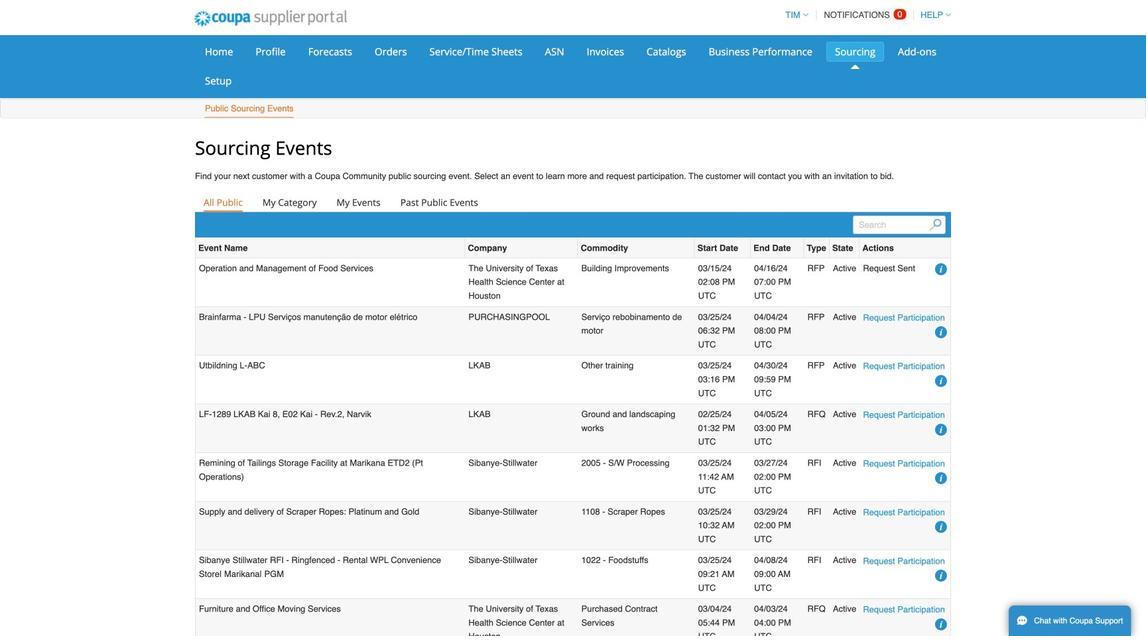 Task type: locate. For each thing, give the bounding box(es) containing it.
tab list
[[195, 193, 951, 212]]

navigation
[[780, 2, 951, 28]]

search image
[[930, 219, 942, 231]]



Task type: vqa. For each thing, say whether or not it's contained in the screenshot.
Go corresponding to Against
no



Task type: describe. For each thing, give the bounding box(es) containing it.
coupa supplier portal image
[[185, 2, 356, 35]]

Search text field
[[853, 215, 946, 234]]



